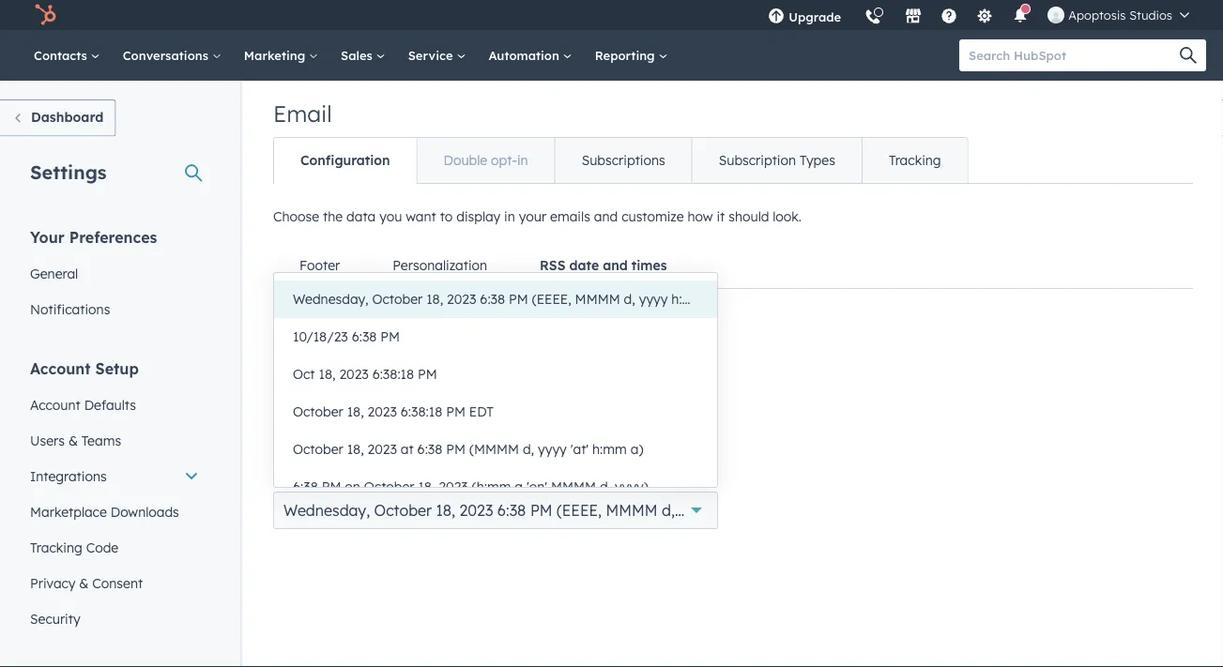 Task type: locate. For each thing, give the bounding box(es) containing it.
account
[[30, 359, 91, 378], [30, 397, 81, 413]]

h:mm for october 18, 2023 at 6:38 pm (mmmm d, yyyy 'at' h:mm a) button
[[592, 441, 627, 458]]

tracking inside "link"
[[30, 539, 82, 556]]

1 vertical spatial h:mm
[[592, 441, 627, 458]]

0 vertical spatial tracking
[[889, 152, 941, 169]]

'on'
[[527, 479, 547, 495]]

will
[[365, 310, 385, 326]]

in left your
[[504, 208, 515, 225]]

1 vertical spatial yyyy
[[538, 441, 567, 458]]

a) for wednesday, october 18, 2023 6:38 pm (eeee, mmmm d, yyyy h:mm a) button
[[710, 291, 723, 307]]

18, right format
[[418, 479, 435, 495]]

0 horizontal spatial h:mm
[[592, 441, 627, 458]]

list box containing wednesday, october 18, 2023 6:38 pm (eeee, mmmm d, yyyy h:mm a)
[[274, 273, 723, 506]]

format
[[369, 469, 413, 485]]

mmmm right 'on'
[[551, 479, 596, 495]]

2023 up united
[[368, 404, 397, 420]]

6:38 down the will
[[352, 329, 377, 345]]

0 vertical spatial (eeee,
[[532, 291, 571, 307]]

these
[[273, 310, 309, 326]]

navigation up customize
[[273, 137, 969, 184]]

rss inside 'link'
[[540, 257, 566, 274]]

conversations link
[[111, 30, 233, 81]]

6:38:18 for oct 18, 2023 6:38:18 pm
[[372, 366, 414, 383]]

1 horizontal spatial tracking
[[889, 152, 941, 169]]

downloads
[[111, 504, 179, 520]]

6:38 right at
[[417, 441, 443, 458]]

pm
[[509, 291, 528, 307], [381, 329, 400, 345], [418, 366, 437, 383], [446, 404, 466, 420], [446, 441, 466, 458], [322, 479, 341, 495], [530, 501, 553, 520]]

account inside account defaults link
[[30, 397, 81, 413]]

october down format
[[374, 501, 432, 520]]

help image
[[941, 8, 958, 25]]

settings
[[313, 310, 362, 326]]

rss for rss date and times
[[540, 257, 566, 274]]

hubspot link
[[23, 4, 70, 26]]

your preferences
[[30, 228, 157, 246]]

wednesday, october 18, 2023 6:38 pm (eeee, mmmm d, yyyy h:mm a)
[[293, 291, 723, 307], [284, 501, 775, 520]]

1 horizontal spatial yyyy
[[639, 291, 668, 307]]

in up your
[[517, 152, 528, 169]]

d, inside wednesday, october 18, 2023 6:38 pm (eeee, mmmm d, yyyy h:mm a) button
[[624, 291, 635, 307]]

tara schultz image
[[1048, 7, 1065, 23]]

help button
[[933, 0, 965, 30]]

1 vertical spatial &
[[79, 575, 89, 591]]

date inside 'link'
[[569, 257, 599, 274]]

1 vertical spatial (eeee,
[[557, 501, 602, 520]]

double opt-in
[[444, 152, 528, 169]]

rss down choose the data you want to display in your emails and customize how it should look.
[[540, 257, 566, 274]]

teams
[[82, 432, 121, 449]]

2 horizontal spatial h:mm
[[716, 501, 756, 520]]

notifications
[[30, 301, 110, 317]]

pm up october 18, 2023 6:38:18 pm edt
[[418, 366, 437, 383]]

2 horizontal spatial a)
[[760, 501, 775, 520]]

0 horizontal spatial yyyy
[[538, 441, 567, 458]]

your
[[519, 208, 547, 225]]

to right applied
[[458, 310, 470, 326]]

subscription types link
[[692, 138, 862, 183]]

'at'
[[571, 441, 589, 458]]

in inside navigation
[[517, 152, 528, 169]]

& right the users
[[68, 432, 78, 449]]

types
[[800, 152, 835, 169]]

and left times on the top right
[[603, 257, 628, 274]]

marketplaces image
[[905, 8, 922, 25]]

2 vertical spatial a)
[[760, 501, 775, 520]]

2 navigation from the top
[[273, 243, 1193, 289]]

2 horizontal spatial yyyy
[[679, 501, 712, 520]]

d, inside '6:38 pm on october 18, 2023 (h:mm a 'on' mmmm d, yyyy)' button
[[600, 479, 611, 495]]

contacts link
[[23, 30, 111, 81]]

1 horizontal spatial a)
[[710, 291, 723, 307]]

0 vertical spatial navigation
[[273, 137, 969, 184]]

0 vertical spatial account
[[30, 359, 91, 378]]

(eeee,
[[532, 291, 571, 307], [557, 501, 602, 520]]

(eeee, down 'at'
[[557, 501, 602, 520]]

wednesday, october 18, 2023 6:38 pm (eeee, mmmm d, yyyy h:mm a) down 'on'
[[284, 501, 775, 520]]

2 vertical spatial yyyy
[[679, 501, 712, 520]]

wednesday, down on
[[284, 501, 370, 520]]

to
[[440, 208, 453, 225], [458, 310, 470, 326]]

studios
[[1130, 7, 1173, 23]]

wednesday, up settings
[[293, 291, 369, 307]]

0 vertical spatial in
[[517, 152, 528, 169]]

tracking code link
[[19, 530, 210, 566]]

search image
[[1180, 47, 1197, 64]]

mmmm
[[575, 291, 620, 307], [551, 479, 596, 495], [606, 501, 658, 520]]

rss down '10/18/23'
[[273, 348, 310, 372]]

0 vertical spatial h:mm
[[672, 291, 706, 307]]

date for rss email date formats
[[374, 348, 416, 372]]

1 vertical spatial date
[[374, 348, 416, 372]]

rss left feed
[[273, 469, 299, 485]]

tracking
[[889, 152, 941, 169], [30, 539, 82, 556]]

1 vertical spatial in
[[504, 208, 515, 225]]

date right feed
[[335, 469, 365, 485]]

6:38:18 up dates
[[372, 366, 414, 383]]

settings image
[[977, 8, 994, 25]]

notifications link
[[19, 292, 210, 327]]

0 horizontal spatial &
[[68, 432, 78, 449]]

wednesday, inside popup button
[[284, 501, 370, 520]]

18, right oct
[[319, 366, 336, 383]]

wednesday,
[[293, 291, 369, 307], [284, 501, 370, 520]]

date down emails at the top left of page
[[569, 257, 599, 274]]

dashboard
[[31, 109, 104, 125]]

yyyy inside october 18, 2023 at 6:38 pm (mmmm d, yyyy 'at' h:mm a) button
[[538, 441, 567, 458]]

want
[[406, 208, 436, 225]]

account up the users
[[30, 397, 81, 413]]

date for rss feed date format
[[335, 469, 365, 485]]

wednesday, inside button
[[293, 291, 369, 307]]

0 horizontal spatial date
[[335, 469, 365, 485]]

6:38 down a
[[497, 501, 526, 520]]

0 vertical spatial yyyy
[[639, 291, 668, 307]]

and right emails at the top left of page
[[594, 208, 618, 225]]

yyyy
[[639, 291, 668, 307], [538, 441, 567, 458], [679, 501, 712, 520]]

6:38:18 up the states
[[401, 404, 443, 420]]

and
[[594, 208, 618, 225], [603, 257, 628, 274]]

2023 up applied
[[447, 291, 476, 307]]

menu
[[757, 0, 1201, 37]]

october up english on the left bottom
[[293, 404, 343, 420]]

sales
[[341, 47, 376, 63]]

0 horizontal spatial tracking
[[30, 539, 82, 556]]

these settings will be applied to rss emails.
[[273, 310, 546, 326]]

h:mm for wednesday, october 18, 2023 6:38 pm (eeee, mmmm d, yyyy h:mm a) button
[[672, 291, 706, 307]]

0 vertical spatial wednesday, october 18, 2023 6:38 pm (eeee, mmmm d, yyyy h:mm a)
[[293, 291, 723, 307]]

0 vertical spatial 6:38:18
[[372, 366, 414, 383]]

october
[[372, 291, 423, 307], [293, 404, 343, 420], [293, 441, 343, 458], [364, 479, 415, 495], [374, 501, 432, 520]]

mmmm down rss date and times 'link'
[[575, 291, 620, 307]]

0 vertical spatial wednesday,
[[293, 291, 369, 307]]

wednesday, october 18, 2023 6:38 pm (eeee, mmmm d, yyyy h:mm a) up emails. on the top left of the page
[[293, 291, 723, 307]]

1 horizontal spatial to
[[458, 310, 470, 326]]

&
[[68, 432, 78, 449], [79, 575, 89, 591]]

1 vertical spatial wednesday,
[[284, 501, 370, 520]]

0 vertical spatial to
[[440, 208, 453, 225]]

1 vertical spatial wednesday, october 18, 2023 6:38 pm (eeee, mmmm d, yyyy h:mm a)
[[284, 501, 775, 520]]

tracking for tracking
[[889, 152, 941, 169]]

account for account defaults
[[30, 397, 81, 413]]

navigation
[[273, 137, 969, 184], [273, 243, 1193, 289]]

yyyy)
[[615, 479, 649, 495]]

marketplace downloads link
[[19, 494, 210, 530]]

october up feed
[[293, 441, 343, 458]]

pm down 'on'
[[530, 501, 553, 520]]

18, right -
[[347, 441, 364, 458]]

tracking for tracking code
[[30, 539, 82, 556]]

upgrade
[[789, 9, 841, 24]]

& right privacy
[[79, 575, 89, 591]]

wednesday, october 18, 2023 6:38 pm (eeee, mmmm d, yyyy h:mm a) button
[[274, 281, 723, 318]]

formats
[[422, 348, 496, 372]]

1 horizontal spatial h:mm
[[672, 291, 706, 307]]

2 vertical spatial h:mm
[[716, 501, 756, 520]]

navigation containing footer
[[273, 243, 1193, 289]]

privacy & consent
[[30, 575, 143, 591]]

automation
[[489, 47, 563, 63]]

1 vertical spatial and
[[603, 257, 628, 274]]

1 vertical spatial 6:38:18
[[401, 404, 443, 420]]

0 horizontal spatial to
[[440, 208, 453, 225]]

1 vertical spatial to
[[458, 310, 470, 326]]

(eeee, up emails. on the top left of the page
[[532, 291, 571, 307]]

1 vertical spatial account
[[30, 397, 81, 413]]

h:mm inside popup button
[[716, 501, 756, 520]]

a) for october 18, 2023 at 6:38 pm (mmmm d, yyyy 'at' h:mm a) button
[[631, 441, 644, 458]]

display
[[457, 208, 501, 225]]

integrations button
[[19, 459, 210, 494]]

0 horizontal spatial a)
[[631, 441, 644, 458]]

it
[[717, 208, 725, 225]]

2023 down 6:38 pm on october 18, 2023 (h:mm a 'on' mmmm d, yyyy)
[[460, 501, 493, 520]]

2 horizontal spatial date
[[569, 257, 599, 274]]

1 vertical spatial tracking
[[30, 539, 82, 556]]

edt
[[469, 404, 494, 420]]

0 horizontal spatial in
[[504, 208, 515, 225]]

wednesday, october 18, 2023 6:38 pm (eeee, mmmm d, yyyy h:mm a) button
[[273, 492, 775, 530]]

mmmm down "yyyy)"
[[606, 501, 658, 520]]

1 horizontal spatial in
[[517, 152, 528, 169]]

-
[[338, 430, 344, 449]]

settings link
[[965, 0, 1005, 30]]

applied
[[408, 310, 454, 326]]

2 account from the top
[[30, 397, 81, 413]]

1 account from the top
[[30, 359, 91, 378]]

18,
[[426, 291, 443, 307], [319, 366, 336, 383], [347, 404, 364, 420], [347, 441, 364, 458], [418, 479, 435, 495], [436, 501, 455, 520]]

1 vertical spatial navigation
[[273, 243, 1193, 289]]

10/18/23 6:38 pm
[[293, 329, 400, 345]]

hubspot image
[[34, 4, 56, 26]]

configuration link
[[274, 138, 416, 183]]

0 vertical spatial &
[[68, 432, 78, 449]]

2 vertical spatial mmmm
[[606, 501, 658, 520]]

18, down 6:38 pm on october 18, 2023 (h:mm a 'on' mmmm d, yyyy)
[[436, 501, 455, 520]]

1 vertical spatial a)
[[631, 441, 644, 458]]

account defaults
[[30, 397, 136, 413]]

18, inside popup button
[[436, 501, 455, 520]]

navigation down 'it'
[[273, 243, 1193, 289]]

for
[[343, 397, 361, 414]]

language for dates
[[273, 397, 401, 414]]

list box
[[274, 273, 723, 506]]

date
[[569, 257, 599, 274], [374, 348, 416, 372], [335, 469, 365, 485]]

rss for rss email date formats
[[273, 348, 310, 372]]

0 vertical spatial a)
[[710, 291, 723, 307]]

18, up applied
[[426, 291, 443, 307]]

date down be
[[374, 348, 416, 372]]

6:38 inside popup button
[[497, 501, 526, 520]]

0 vertical spatial date
[[569, 257, 599, 274]]

1 navigation from the top
[[273, 137, 969, 184]]

18, left dates
[[347, 404, 364, 420]]

oct
[[293, 366, 315, 383]]

marketplaces button
[[894, 0, 933, 30]]

marketplace downloads
[[30, 504, 179, 520]]

2 vertical spatial date
[[335, 469, 365, 485]]

1 horizontal spatial &
[[79, 575, 89, 591]]

tracking inside navigation
[[889, 152, 941, 169]]

navigation containing configuration
[[273, 137, 969, 184]]

october 18, 2023 at 6:38 pm (mmmm d, yyyy 'at' h:mm a)
[[293, 441, 644, 458]]

h:mm
[[672, 291, 706, 307], [592, 441, 627, 458], [716, 501, 756, 520]]

look.
[[773, 208, 802, 225]]

oct 18, 2023 6:38:18 pm
[[293, 366, 437, 383]]

october right on
[[364, 479, 415, 495]]

1 horizontal spatial date
[[374, 348, 416, 372]]

& for privacy
[[79, 575, 89, 591]]

apoptosis
[[1069, 7, 1126, 23]]

6:38:18
[[372, 366, 414, 383], [401, 404, 443, 420]]

account up account defaults
[[30, 359, 91, 378]]

account setup
[[30, 359, 139, 378]]

to right want on the left
[[440, 208, 453, 225]]

2023 left the (h:mm
[[439, 479, 468, 495]]

pm right the states
[[446, 441, 466, 458]]

pm down be
[[381, 329, 400, 345]]

emails
[[550, 208, 590, 225]]



Task type: describe. For each thing, give the bounding box(es) containing it.
a) inside popup button
[[760, 501, 775, 520]]

(mmmm
[[469, 441, 519, 458]]

double
[[444, 152, 487, 169]]

dates
[[365, 397, 401, 414]]

times
[[632, 257, 667, 274]]

notifications button
[[1005, 0, 1037, 30]]

pm inside popup button
[[530, 501, 553, 520]]

subscriptions link
[[555, 138, 692, 183]]

and inside 'link'
[[603, 257, 628, 274]]

october 18, 2023 6:38:18 pm edt
[[293, 404, 494, 420]]

yyyy inside wednesday, october 18, 2023 6:38 pm (eeee, mmmm d, yyyy h:mm a) popup button
[[679, 501, 712, 520]]

account setup element
[[19, 358, 210, 637]]

dashboard link
[[0, 100, 116, 137]]

account defaults link
[[19, 387, 210, 423]]

menu containing apoptosis studios
[[757, 0, 1201, 37]]

integrations
[[30, 468, 107, 484]]

calling icon image
[[865, 9, 882, 26]]

to for applied
[[458, 310, 470, 326]]

subscriptions
[[582, 152, 665, 169]]

apoptosis studios button
[[1037, 0, 1201, 30]]

(eeee, inside button
[[532, 291, 571, 307]]

2023 up for
[[339, 366, 369, 383]]

rss left emails. on the top left of the page
[[474, 310, 499, 326]]

english - united states button
[[273, 421, 718, 458]]

preferences
[[69, 228, 157, 246]]

automation link
[[477, 30, 584, 81]]

security link
[[19, 601, 210, 637]]

10/18/23
[[293, 329, 348, 345]]

rss date and times link
[[514, 243, 693, 288]]

footer
[[300, 257, 340, 274]]

should
[[729, 208, 769, 225]]

2023 left at
[[368, 441, 397, 458]]

the
[[323, 208, 343, 225]]

settings
[[30, 160, 107, 184]]

upgrade image
[[768, 8, 785, 25]]

rss date and times
[[540, 257, 667, 274]]

users
[[30, 432, 65, 449]]

wednesday, october 18, 2023 6:38 pm (eeee, mmmm d, yyyy h:mm a) inside popup button
[[284, 501, 775, 520]]

subscription types
[[719, 152, 835, 169]]

account for account setup
[[30, 359, 91, 378]]

2023 inside popup button
[[460, 501, 493, 520]]

email
[[273, 100, 332, 128]]

0 vertical spatial mmmm
[[575, 291, 620, 307]]

choose
[[273, 208, 319, 225]]

emails.
[[502, 310, 546, 326]]

mmmm inside popup button
[[606, 501, 658, 520]]

you
[[379, 208, 402, 225]]

6:38 left on
[[293, 479, 318, 495]]

personalization link
[[366, 243, 514, 288]]

wednesday, october 18, 2023 6:38 pm (eeee, mmmm d, yyyy h:mm a) inside button
[[293, 291, 723, 307]]

6:38 up emails. on the top left of the page
[[480, 291, 505, 307]]

navigation for choose the data you want to display in your emails and customize how it should look.
[[273, 243, 1193, 289]]

customize
[[622, 208, 684, 225]]

rss feed date format
[[273, 469, 413, 485]]

reporting
[[595, 47, 659, 63]]

users & teams
[[30, 432, 121, 449]]

opt-
[[491, 152, 517, 169]]

october up be
[[372, 291, 423, 307]]

consent
[[92, 575, 143, 591]]

0 vertical spatial and
[[594, 208, 618, 225]]

notifications image
[[1012, 8, 1029, 25]]

& for users
[[68, 432, 78, 449]]

defaults
[[84, 397, 136, 413]]

service link
[[397, 30, 477, 81]]

your preferences element
[[19, 227, 210, 327]]

navigation for email
[[273, 137, 969, 184]]

sales link
[[330, 30, 397, 81]]

footer link
[[273, 243, 366, 288]]

data
[[347, 208, 376, 225]]

privacy & consent link
[[19, 566, 210, 601]]

personalization
[[393, 257, 487, 274]]

service
[[408, 47, 457, 63]]

to for want
[[440, 208, 453, 225]]

6:38:18 for october 18, 2023 6:38:18 pm edt
[[401, 404, 443, 420]]

rss for rss feed date format
[[273, 469, 299, 485]]

double opt-in link
[[416, 138, 555, 183]]

configuration
[[300, 152, 390, 169]]

pm left on
[[322, 479, 341, 495]]

10/18/23 6:38 pm button
[[274, 318, 717, 356]]

calling icon button
[[857, 2, 889, 30]]

october inside popup button
[[374, 501, 432, 520]]

tracking code
[[30, 539, 119, 556]]

language
[[273, 397, 339, 414]]

yyyy inside wednesday, october 18, 2023 6:38 pm (eeee, mmmm d, yyyy h:mm a) button
[[639, 291, 668, 307]]

oct 18, 2023 6:38:18 pm button
[[274, 356, 717, 393]]

general
[[30, 265, 78, 282]]

6:38 pm on october 18, 2023 (h:mm a 'on' mmmm d, yyyy) button
[[274, 469, 717, 506]]

choose the data you want to display in your emails and customize how it should look.
[[273, 208, 802, 225]]

united
[[348, 430, 395, 449]]

pm up emails. on the top left of the page
[[509, 291, 528, 307]]

(eeee, inside popup button
[[557, 501, 602, 520]]

apoptosis studios
[[1069, 7, 1173, 23]]

d, inside wednesday, october 18, 2023 6:38 pm (eeee, mmmm d, yyyy h:mm a) popup button
[[662, 501, 675, 520]]

Search HubSpot search field
[[960, 39, 1190, 71]]

your
[[30, 228, 65, 246]]

1 vertical spatial mmmm
[[551, 479, 596, 495]]

email
[[316, 348, 368, 372]]

rss email date formats
[[273, 348, 496, 372]]

on
[[345, 479, 360, 495]]

english
[[284, 430, 334, 449]]

privacy
[[30, 575, 75, 591]]

a
[[515, 479, 523, 495]]

reporting link
[[584, 30, 679, 81]]

subscription
[[719, 152, 796, 169]]

conversations
[[123, 47, 212, 63]]

states
[[399, 430, 444, 449]]

pm left edt
[[446, 404, 466, 420]]

d, inside october 18, 2023 at 6:38 pm (mmmm d, yyyy 'at' h:mm a) button
[[523, 441, 534, 458]]

feed
[[303, 469, 331, 485]]



Task type: vqa. For each thing, say whether or not it's contained in the screenshot.
Data Management element
no



